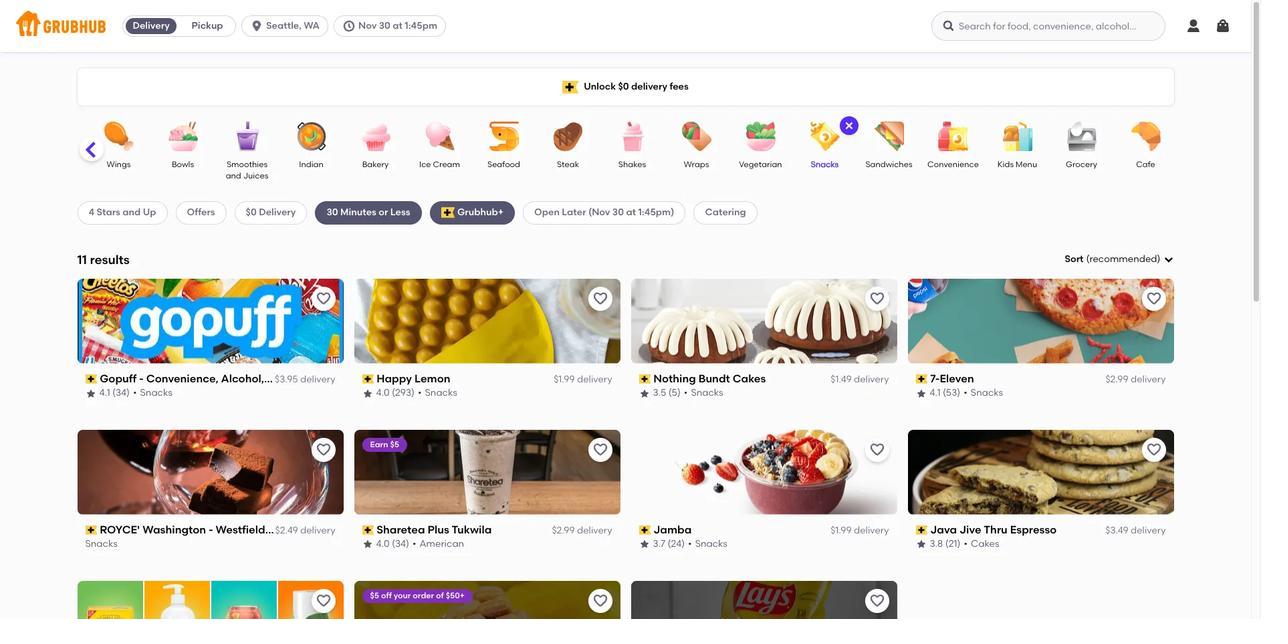 Task type: vqa. For each thing, say whether or not it's contained in the screenshot.
$5
yes



Task type: describe. For each thing, give the bounding box(es) containing it.
delivery inside delivery "button"
[[133, 20, 170, 31]]

jamba logo image
[[631, 430, 898, 515]]

$3.49
[[1106, 525, 1129, 537]]

star icon image for 7-eleven
[[916, 388, 927, 399]]

wings image
[[95, 122, 142, 151]]

save this restaurant button for royce' washington - westfield southcenter mall logo
[[311, 438, 336, 462]]

(
[[1087, 254, 1090, 265]]

snacks down snacks image
[[811, 160, 839, 169]]

subscription pass image for royce' washington - westfield southcenter mall
[[85, 526, 97, 535]]

java jive thru espresso logo image
[[908, 430, 1175, 515]]

$2.99 delivery for sharetea plus tukwila
[[552, 525, 613, 537]]

3.8 (21)
[[930, 539, 961, 550]]

grubhub+
[[458, 207, 504, 218]]

sort ( recommended )
[[1065, 254, 1161, 265]]

1 horizontal spatial svg image
[[844, 120, 855, 131]]

4.1 for 7-
[[930, 388, 941, 399]]

snacks image
[[802, 122, 849, 151]]

1:45pm)
[[639, 207, 675, 218]]

royce' washington - westfield southcenter mall logo image
[[77, 430, 344, 515]]

$1.99 for jamba
[[831, 525, 852, 537]]

snacks for happy lemon
[[425, 388, 458, 399]]

smoothies and juices
[[226, 160, 269, 181]]

steak
[[557, 160, 579, 169]]

bowls image
[[160, 122, 206, 151]]

none field containing sort
[[1065, 253, 1175, 267]]

subscription pass image left jamba
[[639, 526, 651, 535]]

happy lemon
[[377, 373, 451, 385]]

star icon image for java jive thru espresso
[[916, 540, 927, 550]]

sharetea plus tukwila logo image
[[354, 430, 621, 515]]

• snacks right (24)
[[689, 539, 728, 550]]

and inside "smoothies and juices"
[[226, 172, 241, 181]]

espresso
[[1011, 524, 1057, 536]]

svg image inside field
[[1164, 254, 1175, 265]]

0 horizontal spatial and
[[123, 207, 141, 218]]

star icon image for jamba
[[639, 540, 650, 550]]

• american
[[413, 539, 464, 550]]

seattle, wa button
[[242, 15, 334, 37]]

cafe image
[[1123, 122, 1170, 151]]

grubhub goods logo image
[[77, 581, 344, 620]]

• snacks for bundt
[[684, 388, 724, 399]]

royce' washington - westfield southcenter mall
[[100, 524, 358, 536]]

0 horizontal spatial 30
[[327, 207, 338, 218]]

indian image
[[288, 122, 335, 151]]

save this restaurant button for jamba logo
[[865, 438, 890, 462]]

eleven
[[940, 373, 975, 385]]

grocery image
[[1059, 122, 1106, 151]]

shakes
[[619, 160, 646, 169]]

sandwiches
[[866, 160, 913, 169]]

delivery for royce' washington - westfield southcenter mall
[[300, 525, 336, 537]]

30 inside button
[[379, 20, 391, 31]]

4
[[89, 207, 94, 218]]

happy lemon logo image
[[354, 279, 621, 364]]

• for sharetea plus tukwila
[[413, 539, 417, 550]]

0 horizontal spatial save this restaurant image
[[315, 593, 332, 609]]

$1.49
[[831, 374, 852, 385]]

subscription pass image for gopuff
[[85, 375, 97, 384]]

$1.49 delivery
[[831, 374, 890, 385]]

$3.49 delivery
[[1106, 525, 1167, 537]]

convenience,
[[146, 373, 219, 385]]

convenience
[[928, 160, 980, 169]]

subscription pass image for nothing
[[639, 375, 651, 384]]

plus
[[428, 524, 450, 536]]

30 minutes or less
[[327, 207, 411, 218]]

2 horizontal spatial 30
[[613, 207, 624, 218]]

nothing bundt cakes
[[654, 373, 766, 385]]

0 horizontal spatial $5
[[370, 591, 379, 601]]

of
[[436, 591, 444, 601]]

delivery for jamba
[[854, 525, 890, 537]]

11 results
[[77, 252, 130, 267]]

svg image inside nov 30 at 1:45pm button
[[343, 19, 356, 33]]

wraps
[[684, 160, 709, 169]]

american
[[420, 539, 464, 550]]

unlock $0 delivery fees
[[584, 81, 689, 92]]

3.5
[[653, 388, 667, 399]]

snacks for nothing bundt cakes
[[691, 388, 724, 399]]

seafood image
[[481, 122, 528, 151]]

4.0 for happy lemon
[[376, 388, 390, 399]]

seattle, wa
[[266, 20, 320, 31]]

smoothies and juices image
[[224, 122, 271, 151]]

save this restaurant button for happy lemon logo
[[588, 287, 613, 311]]

open later (nov 30 at 1:45pm)
[[535, 207, 675, 218]]

delivery for gopuff - convenience, alcohol, & more
[[300, 374, 336, 385]]

westfield
[[216, 524, 265, 536]]

shakes image
[[609, 122, 656, 151]]

(21)
[[946, 539, 961, 550]]

kids
[[998, 160, 1014, 169]]

$2.99 delivery for 7-eleven
[[1106, 374, 1167, 385]]

southcenter
[[268, 524, 333, 536]]

save this restaurant button for 7-eleven logo
[[1142, 287, 1167, 311]]

$50+
[[446, 591, 465, 601]]

• snacks for -
[[133, 388, 173, 399]]

snacks for jamba
[[696, 539, 728, 550]]

pickup
[[192, 20, 223, 31]]

delivery button
[[123, 15, 179, 37]]

$1.99 for happy lemon
[[554, 374, 575, 385]]

gopuff
[[100, 373, 137, 385]]

fees
[[670, 81, 689, 92]]

0 vertical spatial cakes
[[733, 373, 766, 385]]

(34) for gopuff
[[112, 388, 130, 399]]

alcohol,
[[221, 373, 264, 385]]

grubhub plus flag logo image for unlock $0 delivery fees
[[563, 81, 579, 93]]

wa
[[304, 20, 320, 31]]

0 vertical spatial -
[[139, 373, 144, 385]]

earn $5
[[370, 440, 399, 449]]

steak image
[[545, 122, 592, 151]]

cafe
[[1137, 160, 1156, 169]]

results
[[90, 252, 130, 267]]

3.7 (24)
[[653, 539, 685, 550]]

• cakes
[[965, 539, 1000, 550]]

$1.99 delivery for jamba
[[831, 525, 890, 537]]

cream
[[433, 160, 460, 169]]

save this restaurant button for java jive thru espresso logo
[[1142, 438, 1167, 462]]

(5)
[[669, 388, 681, 399]]

seattle,
[[266, 20, 302, 31]]

nothing bundt cakes logo image
[[631, 279, 898, 364]]

star icon image for happy lemon
[[362, 388, 373, 399]]

grubhub plus flag logo image for grubhub+
[[441, 208, 455, 218]]

wraps image
[[673, 122, 720, 151]]

nov
[[359, 20, 377, 31]]

vegetarian image
[[738, 122, 785, 151]]

$3.95
[[275, 374, 298, 385]]

royce'
[[100, 524, 140, 536]]

delivery for java jive thru espresso
[[1131, 525, 1167, 537]]

star icon image for sharetea plus tukwila
[[362, 540, 373, 550]]

4.1 for gopuff
[[99, 388, 110, 399]]

ice
[[420, 160, 431, 169]]

java
[[931, 524, 958, 536]]

subscription pass image for sharetea plus tukwila
[[362, 526, 374, 535]]

washington
[[143, 524, 206, 536]]

recommended
[[1090, 254, 1158, 265]]



Task type: locate. For each thing, give the bounding box(es) containing it.
0 vertical spatial grubhub plus flag logo image
[[563, 81, 579, 93]]

1 horizontal spatial -
[[209, 524, 213, 536]]

1 horizontal spatial $1.99
[[831, 525, 852, 537]]

cakes
[[733, 373, 766, 385], [972, 539, 1000, 550]]

subscription pass image for 7-eleven
[[916, 375, 928, 384]]

star icon image
[[85, 388, 96, 399], [362, 388, 373, 399], [639, 388, 650, 399], [916, 388, 927, 399], [362, 540, 373, 550], [639, 540, 650, 550], [916, 540, 927, 550]]

at left 1:45pm)
[[627, 207, 636, 218]]

subscription pass image left "7-"
[[916, 375, 928, 384]]

grubhub plus flag logo image
[[563, 81, 579, 93], [441, 208, 455, 218]]

svg image
[[1186, 18, 1202, 34], [1216, 18, 1232, 34], [343, 19, 356, 33], [943, 19, 956, 33]]

(nov
[[589, 207, 611, 218]]

$0 right the unlock
[[619, 81, 629, 92]]

svg image left seattle,
[[250, 19, 264, 33]]

snacks for 7-eleven
[[971, 388, 1004, 399]]

4.0 down the sharetea
[[376, 539, 390, 550]]

(34) down gopuff
[[112, 388, 130, 399]]

3.8
[[930, 539, 944, 550]]

7-
[[931, 373, 940, 385]]

2 horizontal spatial save this restaurant image
[[1147, 442, 1163, 458]]

$2.49 delivery
[[275, 525, 336, 537]]

save this restaurant button for the grubhub goods logo
[[311, 589, 336, 613]]

nov 30 at 1:45pm button
[[334, 15, 452, 37]]

0 horizontal spatial cakes
[[733, 373, 766, 385]]

thru
[[984, 524, 1008, 536]]

• for java jive thru espresso
[[965, 539, 968, 550]]

(293)
[[392, 388, 415, 399]]

and left up
[[123, 207, 141, 218]]

4.0 for sharetea plus tukwila
[[376, 539, 390, 550]]

smoothies
[[227, 160, 268, 169]]

nothing
[[654, 373, 696, 385]]

$0 delivery
[[246, 207, 296, 218]]

4.0
[[376, 388, 390, 399], [376, 539, 390, 550]]

1 horizontal spatial delivery
[[259, 207, 296, 218]]

1 horizontal spatial 30
[[379, 20, 391, 31]]

and down smoothies
[[226, 172, 241, 181]]

vegetarian
[[740, 160, 783, 169]]

at left the 1:45pm
[[393, 20, 403, 31]]

save this restaurant button for nothing bundt cakes logo
[[865, 287, 890, 311]]

earn
[[370, 440, 388, 449]]

1 vertical spatial $1.99 delivery
[[831, 525, 890, 537]]

0 vertical spatial $2.99
[[1106, 374, 1129, 385]]

• snacks for lemon
[[418, 388, 458, 399]]

tukwila
[[452, 524, 492, 536]]

4.1 (53)
[[930, 388, 961, 399]]

• for happy lemon
[[418, 388, 422, 399]]

1 horizontal spatial $2.99
[[1106, 374, 1129, 385]]

• for jamba
[[689, 539, 692, 550]]

0 vertical spatial svg image
[[250, 19, 264, 33]]

jamba
[[654, 524, 692, 536]]

snacks down convenience,
[[140, 388, 173, 399]]

- left westfield in the left bottom of the page
[[209, 524, 213, 536]]

subscription pass image for happy lemon
[[362, 375, 374, 384]]

$2.49
[[275, 525, 298, 537]]

• snacks down lemon
[[418, 388, 458, 399]]

3.5 (5)
[[653, 388, 681, 399]]

$5 off your order of $50+
[[370, 591, 465, 601]]

grubhub plus flag logo image left the unlock
[[563, 81, 579, 93]]

1 horizontal spatial at
[[627, 207, 636, 218]]

• right (24)
[[689, 539, 692, 550]]

30 right the (nov
[[613, 207, 624, 218]]

11
[[77, 252, 87, 267]]

4.0 (34)
[[376, 539, 409, 550]]

4.0 (293)
[[376, 388, 415, 399]]

3.7
[[653, 539, 666, 550]]

stars
[[97, 207, 120, 218]]

soup image
[[31, 122, 78, 151]]

subscription pass image for java jive thru espresso
[[916, 526, 928, 535]]

1 horizontal spatial grubhub plus flag logo image
[[563, 81, 579, 93]]

0 horizontal spatial grubhub plus flag logo image
[[441, 208, 455, 218]]

1 horizontal spatial $1.99 delivery
[[831, 525, 890, 537]]

1 4.1 from the left
[[99, 388, 110, 399]]

sharetea
[[377, 524, 425, 536]]

)
[[1158, 254, 1161, 265]]

star icon image left 3.5
[[639, 388, 650, 399]]

kids menu
[[998, 160, 1038, 169]]

0 horizontal spatial svg image
[[250, 19, 264, 33]]

delivery for sharetea plus tukwila
[[577, 525, 613, 537]]

4.0 down happy
[[376, 388, 390, 399]]

sharetea plus tukwila
[[377, 524, 492, 536]]

1 vertical spatial 4.0
[[376, 539, 390, 550]]

• for nothing bundt cakes
[[684, 388, 688, 399]]

catering
[[706, 207, 747, 218]]

svg image left sandwiches image on the right top of the page
[[844, 120, 855, 131]]

main navigation navigation
[[0, 0, 1252, 52]]

0 horizontal spatial (34)
[[112, 388, 130, 399]]

delivery for happy lemon
[[577, 374, 613, 385]]

1 vertical spatial at
[[627, 207, 636, 218]]

ice cream image
[[417, 122, 463, 151]]

• right (53) at right bottom
[[964, 388, 968, 399]]

0 horizontal spatial $2.99 delivery
[[552, 525, 613, 537]]

7-eleven
[[931, 373, 975, 385]]

$1.99 delivery for happy lemon
[[554, 374, 613, 385]]

- right gopuff
[[139, 373, 144, 385]]

star icon image for nothing bundt cakes
[[639, 388, 650, 399]]

1 vertical spatial and
[[123, 207, 141, 218]]

wings
[[107, 160, 131, 169]]

• snacks for eleven
[[964, 388, 1004, 399]]

subscription pass image right mall
[[362, 526, 374, 535]]

seafood
[[488, 160, 521, 169]]

0 horizontal spatial $1.99
[[554, 374, 575, 385]]

• right (21)
[[965, 539, 968, 550]]

minutes
[[341, 207, 377, 218]]

1 horizontal spatial $0
[[619, 81, 629, 92]]

0 vertical spatial $2.99 delivery
[[1106, 374, 1167, 385]]

save this restaurant image
[[315, 291, 332, 307], [592, 291, 609, 307], [869, 291, 886, 307], [1147, 291, 1163, 307], [315, 442, 332, 458], [592, 442, 609, 458], [592, 593, 609, 609], [869, 593, 886, 609]]

$0
[[619, 81, 629, 92], [246, 207, 257, 218]]

0 vertical spatial at
[[393, 20, 403, 31]]

save this restaurant image for java jive thru espresso
[[1147, 442, 1163, 458]]

happy
[[377, 373, 412, 385]]

(34) for sharetea
[[392, 539, 409, 550]]

$2.99 delivery
[[1106, 374, 1167, 385], [552, 525, 613, 537]]

0 vertical spatial and
[[226, 172, 241, 181]]

juices
[[243, 172, 269, 181]]

grocery
[[1067, 160, 1098, 169]]

None field
[[1065, 253, 1175, 267]]

0 horizontal spatial $2.99
[[552, 525, 575, 537]]

0 horizontal spatial at
[[393, 20, 403, 31]]

0 horizontal spatial delivery
[[133, 20, 170, 31]]

•
[[133, 388, 137, 399], [418, 388, 422, 399], [684, 388, 688, 399], [964, 388, 968, 399], [413, 539, 417, 550], [689, 539, 692, 550], [965, 539, 968, 550]]

delivery down the juices
[[259, 207, 296, 218]]

• for gopuff - convenience, alcohol, & more
[[133, 388, 137, 399]]

&
[[267, 373, 275, 385]]

• right (5)
[[684, 388, 688, 399]]

nov 30 at 1:45pm
[[359, 20, 438, 31]]

snacks down lemon
[[425, 388, 458, 399]]

svg image
[[250, 19, 264, 33], [844, 120, 855, 131], [1164, 254, 1175, 265]]

java jive thru espresso
[[931, 524, 1057, 536]]

1:45pm
[[405, 20, 438, 31]]

star icon image left 3.7
[[639, 540, 650, 550]]

cakes right bundt in the right of the page
[[733, 373, 766, 385]]

later
[[562, 207, 587, 218]]

4.1 down "7-"
[[930, 388, 941, 399]]

$0 down the juices
[[246, 207, 257, 218]]

30 left minutes
[[327, 207, 338, 218]]

2 vertical spatial svg image
[[1164, 254, 1175, 265]]

$5 left off
[[370, 591, 379, 601]]

bundt
[[699, 373, 731, 385]]

star icon image left 4.1 (53)
[[916, 388, 927, 399]]

save this restaurant image
[[869, 442, 886, 458], [1147, 442, 1163, 458], [315, 593, 332, 609]]

star icon image left 3.8
[[916, 540, 927, 550]]

1 vertical spatial $2.99
[[552, 525, 575, 537]]

1 vertical spatial cakes
[[972, 539, 1000, 550]]

subscription pass image left nothing on the bottom of page
[[639, 375, 651, 384]]

$2.99 for sharetea plus tukwila
[[552, 525, 575, 537]]

kids menu image
[[995, 122, 1041, 151]]

• down the sharetea
[[413, 539, 417, 550]]

and
[[226, 172, 241, 181], [123, 207, 141, 218]]

subscription pass image
[[362, 375, 374, 384], [916, 375, 928, 384], [85, 526, 97, 535], [362, 526, 374, 535], [916, 526, 928, 535]]

(34)
[[112, 388, 130, 399], [392, 539, 409, 550]]

snacks right (24)
[[696, 539, 728, 550]]

0 horizontal spatial -
[[139, 373, 144, 385]]

mall
[[335, 524, 358, 536]]

• snacks down convenience,
[[133, 388, 173, 399]]

1 horizontal spatial 4.1
[[930, 388, 941, 399]]

$1.99
[[554, 374, 575, 385], [831, 525, 852, 537]]

at inside button
[[393, 20, 403, 31]]

ice cream
[[420, 160, 460, 169]]

1 vertical spatial -
[[209, 524, 213, 536]]

up
[[143, 207, 156, 218]]

delivery for nothing bundt cakes
[[854, 374, 890, 385]]

delivery left pickup
[[133, 20, 170, 31]]

your
[[394, 591, 411, 601]]

$2.99 for 7-eleven
[[1106, 374, 1129, 385]]

0 vertical spatial $5
[[390, 440, 399, 449]]

0 vertical spatial $1.99
[[554, 374, 575, 385]]

0 vertical spatial delivery
[[133, 20, 170, 31]]

snacks down royce'
[[85, 539, 118, 550]]

sandwiches image
[[866, 122, 913, 151]]

1 horizontal spatial $2.99 delivery
[[1106, 374, 1167, 385]]

0 vertical spatial (34)
[[112, 388, 130, 399]]

1 horizontal spatial cakes
[[972, 539, 1000, 550]]

1 vertical spatial $0
[[246, 207, 257, 218]]

1 vertical spatial (34)
[[392, 539, 409, 550]]

1 horizontal spatial save this restaurant image
[[869, 442, 886, 458]]

delivery for 7-eleven
[[1131, 374, 1167, 385]]

Search for food, convenience, alcohol... search field
[[932, 11, 1166, 41]]

0 horizontal spatial $1.99 delivery
[[554, 374, 613, 385]]

convenience image
[[930, 122, 977, 151]]

2 4.1 from the left
[[930, 388, 941, 399]]

save this restaurant image for jamba
[[869, 442, 886, 458]]

0 vertical spatial 4.0
[[376, 388, 390, 399]]

0 vertical spatial $0
[[619, 81, 629, 92]]

0 vertical spatial $1.99 delivery
[[554, 374, 613, 385]]

bakery
[[362, 160, 389, 169]]

1 horizontal spatial (34)
[[392, 539, 409, 550]]

0 horizontal spatial 4.1
[[99, 388, 110, 399]]

(53)
[[943, 388, 961, 399]]

star icon image left 4.1 (34)
[[85, 388, 96, 399]]

1 vertical spatial $1.99
[[831, 525, 852, 537]]

grubhub plus flag logo image left grubhub+
[[441, 208, 455, 218]]

order
[[413, 591, 434, 601]]

1 horizontal spatial $5
[[390, 440, 399, 449]]

snacks down eleven
[[971, 388, 1004, 399]]

star icon image left 4.0 (293)
[[362, 388, 373, 399]]

1 vertical spatial svg image
[[844, 120, 855, 131]]

bakery image
[[352, 122, 399, 151]]

$3.95 delivery
[[275, 374, 336, 385]]

$5
[[390, 440, 399, 449], [370, 591, 379, 601]]

or
[[379, 207, 388, 218]]

snacks for gopuff - convenience, alcohol, & more
[[140, 388, 173, 399]]

off
[[381, 591, 392, 601]]

1 vertical spatial grubhub plus flag logo image
[[441, 208, 455, 218]]

• down happy lemon
[[418, 388, 422, 399]]

cakes down java jive thru espresso
[[972, 539, 1000, 550]]

subscription pass image left happy
[[362, 375, 374, 384]]

$5 right earn
[[390, 440, 399, 449]]

4.1 down gopuff
[[99, 388, 110, 399]]

• for 7-eleven
[[964, 388, 968, 399]]

(34) down the sharetea
[[392, 539, 409, 550]]

(24)
[[668, 539, 685, 550]]

• snacks
[[133, 388, 173, 399], [418, 388, 458, 399], [684, 388, 724, 399], [964, 388, 1004, 399], [689, 539, 728, 550]]

• snacks down nothing bundt cakes
[[684, 388, 724, 399]]

• right 4.1 (34)
[[133, 388, 137, 399]]

0 horizontal spatial $0
[[246, 207, 257, 218]]

1 horizontal spatial and
[[226, 172, 241, 181]]

save this restaurant button for gopuff - convenience, alcohol, & more logo at left
[[311, 287, 336, 311]]

subscription pass image
[[85, 375, 97, 384], [639, 375, 651, 384], [639, 526, 651, 535]]

at
[[393, 20, 403, 31], [627, 207, 636, 218]]

30 right nov
[[379, 20, 391, 31]]

30
[[379, 20, 391, 31], [327, 207, 338, 218], [613, 207, 624, 218]]

gopuff - convenience, alcohol, & more logo image
[[77, 279, 344, 364]]

• snacks down eleven
[[964, 388, 1004, 399]]

more
[[278, 373, 304, 385]]

snacks down nothing bundt cakes
[[691, 388, 724, 399]]

7-eleven logo image
[[908, 279, 1175, 364]]

star icon image left 4.0 (34)
[[362, 540, 373, 550]]

$1.99 delivery
[[554, 374, 613, 385], [831, 525, 890, 537]]

subscription pass image left gopuff
[[85, 375, 97, 384]]

1 4.0 from the top
[[376, 388, 390, 399]]

subscription pass image left java
[[916, 526, 928, 535]]

2 horizontal spatial svg image
[[1164, 254, 1175, 265]]

1 vertical spatial $5
[[370, 591, 379, 601]]

1 vertical spatial $2.99 delivery
[[552, 525, 613, 537]]

star icon image for gopuff - convenience, alcohol, & more
[[85, 388, 96, 399]]

jive
[[960, 524, 982, 536]]

4.1 (34)
[[99, 388, 130, 399]]

menu
[[1016, 160, 1038, 169]]

1 vertical spatial delivery
[[259, 207, 296, 218]]

indian
[[299, 160, 324, 169]]

bowls
[[172, 160, 194, 169]]

svg image inside seattle, wa button
[[250, 19, 264, 33]]

subscription pass image left royce'
[[85, 526, 97, 535]]

unlock
[[584, 81, 616, 92]]

2 4.0 from the top
[[376, 539, 390, 550]]

svg image right ')'
[[1164, 254, 1175, 265]]

open
[[535, 207, 560, 218]]

sort
[[1065, 254, 1084, 265]]



